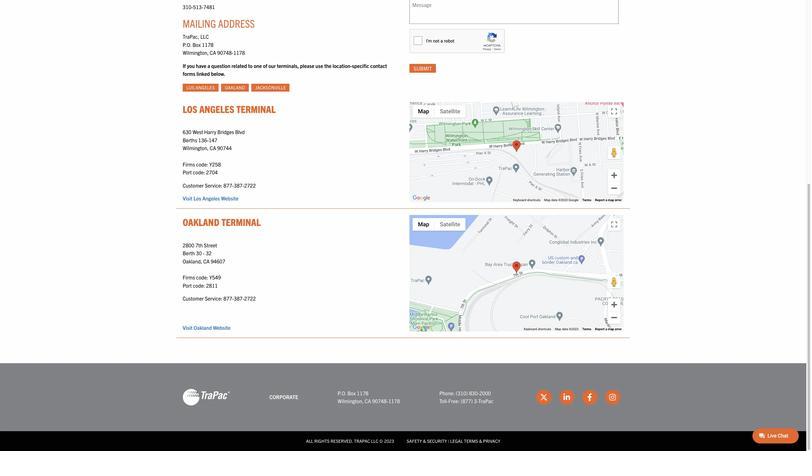 Task type: locate. For each thing, give the bounding box(es) containing it.
2 vertical spatial terms
[[464, 439, 479, 445]]

customer service: 877-387-2722 for terminal
[[183, 296, 256, 302]]

los up 630
[[183, 103, 198, 115]]

1 terms link from the top
[[583, 198, 592, 202]]

1 horizontal spatial 90748-
[[373, 399, 389, 405]]

y258
[[210, 161, 221, 168]]

1 vertical spatial 877-
[[224, 296, 234, 302]]

1 vertical spatial p.o.
[[338, 391, 347, 397]]

1 vertical spatial port
[[183, 283, 192, 289]]

1 vertical spatial 387-
[[234, 296, 244, 302]]

1 vertical spatial terms link
[[583, 328, 592, 331]]

ca
[[210, 50, 216, 56], [210, 145, 216, 151], [203, 259, 210, 265], [365, 399, 371, 405]]

google
[[569, 198, 579, 202]]

2 menu bar from the top
[[413, 219, 466, 231]]

box inside trapac, llc p.o. box 1178 wilmington, ca 90748-1178
[[193, 42, 201, 48]]

map data ©2023 google
[[545, 198, 579, 202]]

google image for oakland terminal
[[411, 324, 432, 332]]

firms code:  y258 port code:  2704
[[183, 161, 221, 176]]

0 vertical spatial 2722
[[244, 183, 256, 189]]

terms link right map data ©2023
[[583, 328, 592, 331]]

1 vertical spatial satellite
[[440, 221, 461, 228]]

angeles up oakland terminal
[[203, 196, 220, 202]]

customer
[[183, 183, 204, 189], [183, 296, 204, 302]]

0 horizontal spatial &
[[423, 439, 426, 445]]

1 customer from the top
[[183, 183, 204, 189]]

0 vertical spatial error
[[616, 198, 622, 202]]

menu bar
[[413, 105, 466, 118], [413, 219, 466, 231]]

a for terminal
[[606, 328, 608, 331]]

corporate
[[270, 395, 299, 401]]

0 vertical spatial ©2023
[[559, 198, 568, 202]]

1 satellite button from the top
[[435, 105, 466, 118]]

report a map error link
[[596, 198, 622, 202], [596, 328, 622, 331]]

bridges
[[218, 129, 234, 135]]

1 horizontal spatial ©2023
[[570, 328, 579, 331]]

angeles for los angeles terminal
[[200, 103, 235, 115]]

reserved.
[[331, 439, 353, 445]]

port
[[183, 169, 192, 176], [183, 283, 192, 289]]

keyboard shortcuts button for los angeles terminal
[[514, 198, 541, 203]]

customer service: 877-387-2722 down 2811
[[183, 296, 256, 302]]

2 error from the top
[[616, 328, 622, 331]]

free:
[[449, 399, 460, 405]]

None submit
[[410, 64, 436, 73]]

map
[[609, 198, 615, 202], [609, 328, 615, 331]]

0 vertical spatial google image
[[411, 194, 432, 203]]

1 horizontal spatial box
[[348, 391, 356, 397]]

©2023 for los angeles terminal
[[559, 198, 568, 202]]

1 vertical spatial 90748-
[[373, 399, 389, 405]]

trapac, llc p.o. box 1178 wilmington, ca 90748-1178
[[183, 33, 245, 56]]

error for los angeles terminal
[[616, 198, 622, 202]]

customer service: 877-387-2722
[[183, 183, 256, 189], [183, 296, 256, 302]]

0 vertical spatial data
[[552, 198, 558, 202]]

2 port from the top
[[183, 283, 192, 289]]

0 vertical spatial angeles
[[196, 85, 215, 91]]

terminal
[[237, 103, 276, 115], [222, 216, 261, 228]]

firms inside the firms code:  y258 port code:  2704
[[183, 161, 195, 168]]

keyboard shortcuts for los angeles terminal
[[514, 198, 541, 202]]

terms link
[[583, 198, 592, 202], [583, 328, 592, 331]]

1 vertical spatial 2722
[[244, 296, 256, 302]]

32
[[206, 250, 212, 257]]

data for oakland terminal
[[563, 328, 569, 331]]

terms link right google
[[583, 198, 592, 202]]

2 877- from the top
[[224, 296, 234, 302]]

0 vertical spatial p.o.
[[183, 42, 192, 48]]

0 vertical spatial port
[[183, 169, 192, 176]]

code: up 2811
[[196, 275, 208, 281]]

0 vertical spatial wilmington,
[[183, 50, 209, 56]]

jacksonville link
[[252, 84, 290, 92]]

0 vertical spatial report
[[596, 198, 605, 202]]

map button
[[413, 105, 435, 118], [413, 219, 435, 231]]

angeles down linked
[[196, 85, 215, 91]]

387-
[[234, 183, 244, 189], [234, 296, 244, 302]]

1 vertical spatial terms
[[583, 328, 592, 331]]

1 report a map error link from the top
[[596, 198, 622, 202]]

0 vertical spatial box
[[193, 42, 201, 48]]

387- for angeles
[[234, 183, 244, 189]]

1 horizontal spatial &
[[480, 439, 483, 445]]

1 vertical spatial keyboard
[[524, 328, 538, 331]]

p.o. inside 'p.o. box 1178 wilmington, ca 90748-1178'
[[338, 391, 347, 397]]

2 satellite from the top
[[440, 221, 461, 228]]

terms right google
[[583, 198, 592, 202]]

wilmington,
[[183, 50, 209, 56], [183, 145, 209, 151], [338, 399, 364, 405]]

& right safety
[[423, 439, 426, 445]]

service: for angeles
[[205, 183, 223, 189]]

0 vertical spatial oakland
[[225, 85, 245, 91]]

2 report a map error from the top
[[596, 328, 622, 331]]

1 vertical spatial map button
[[413, 219, 435, 231]]

legal
[[451, 439, 463, 445]]

©2023 for oakland terminal
[[570, 328, 579, 331]]

visit
[[183, 196, 193, 202], [183, 325, 193, 331]]

firms down berths
[[183, 161, 195, 168]]

630
[[183, 129, 192, 135]]

a inside if you have a question related to one of our terminals, please use the location-specific contact forms linked below.
[[208, 63, 210, 69]]

1 2722 from the top
[[244, 183, 256, 189]]

2 customer from the top
[[183, 296, 204, 302]]

all rights reserved. trapac llc © 2023
[[306, 439, 395, 445]]

terms link for los angeles terminal
[[583, 198, 592, 202]]

keyboard
[[514, 198, 527, 202], [524, 328, 538, 331]]

1 vertical spatial menu bar
[[413, 219, 466, 231]]

0 vertical spatial terms link
[[583, 198, 592, 202]]

1 vertical spatial keyboard shortcuts button
[[524, 328, 552, 332]]

630 west harry bridges blvd berths 136-147 wilmington, ca 90744
[[183, 129, 245, 151]]

2 google image from the top
[[411, 324, 432, 332]]

p.o. box 1178 wilmington, ca 90748-1178
[[338, 391, 400, 405]]

code:
[[196, 161, 208, 168], [193, 169, 205, 176], [196, 275, 208, 281], [193, 283, 205, 289]]

los down forms
[[187, 85, 195, 91]]

1 vertical spatial oakland
[[183, 216, 220, 228]]

1 horizontal spatial llc
[[371, 439, 379, 445]]

berths
[[183, 137, 197, 143]]

ca inside the 630 west harry bridges blvd berths 136-147 wilmington, ca 90744
[[210, 145, 216, 151]]

1 horizontal spatial p.o.
[[338, 391, 347, 397]]

oakland terminal
[[183, 216, 261, 228]]

0 horizontal spatial box
[[193, 42, 201, 48]]

0 vertical spatial report a map error link
[[596, 198, 622, 202]]

1 google image from the top
[[411, 194, 432, 203]]

0 vertical spatial terms
[[583, 198, 592, 202]]

0 vertical spatial visit
[[183, 196, 193, 202]]

customer service: 877-387-2722 down the 2704
[[183, 183, 256, 189]]

0 vertical spatial los
[[187, 85, 195, 91]]

1 vertical spatial a
[[606, 198, 608, 202]]

2 report from the top
[[596, 328, 605, 331]]

2 vertical spatial angeles
[[203, 196, 220, 202]]

0 vertical spatial satellite
[[440, 108, 461, 115]]

of
[[263, 63, 268, 69]]

keyboard shortcuts button for oakland terminal
[[524, 328, 552, 332]]

ca inside trapac, llc p.o. box 1178 wilmington, ca 90748-1178
[[210, 50, 216, 56]]

llc
[[201, 33, 209, 40], [371, 439, 379, 445]]

2722
[[244, 183, 256, 189], [244, 296, 256, 302]]

0 vertical spatial keyboard
[[514, 198, 527, 202]]

oakland
[[225, 85, 245, 91], [183, 216, 220, 228], [194, 325, 212, 331]]

box
[[193, 42, 201, 48], [348, 391, 356, 397]]

1 vertical spatial map
[[609, 328, 615, 331]]

1 port from the top
[[183, 169, 192, 176]]

2 map button from the top
[[413, 219, 435, 231]]

1 satellite from the top
[[440, 108, 461, 115]]

service: down 2811
[[205, 296, 223, 302]]

firms for los angeles terminal
[[183, 161, 195, 168]]

1 vertical spatial keyboard shortcuts
[[524, 328, 552, 331]]

1 vertical spatial firms
[[183, 275, 195, 281]]

1 report from the top
[[596, 198, 605, 202]]

terms right the legal
[[464, 439, 479, 445]]

firms inside the 'firms code:  y549 port code:  2811'
[[183, 275, 195, 281]]

corporate image
[[183, 389, 230, 407]]

all
[[306, 439, 314, 445]]

1 vertical spatial customer
[[183, 296, 204, 302]]

1 vertical spatial satellite button
[[435, 219, 466, 231]]

service:
[[205, 183, 223, 189], [205, 296, 223, 302]]

2 service: from the top
[[205, 296, 223, 302]]

0 horizontal spatial p.o.
[[183, 42, 192, 48]]

los down the firms code:  y258 port code:  2704
[[194, 196, 201, 202]]

3-
[[474, 399, 479, 405]]

los angeles
[[187, 85, 215, 91]]

1 vertical spatial shortcuts
[[538, 328, 552, 331]]

1 & from the left
[[423, 439, 426, 445]]

0 horizontal spatial ©2023
[[559, 198, 568, 202]]

to
[[248, 63, 253, 69]]

877- for angeles
[[224, 183, 234, 189]]

0 vertical spatial keyboard shortcuts
[[514, 198, 541, 202]]

877-
[[224, 183, 234, 189], [224, 296, 234, 302]]

2 & from the left
[[480, 439, 483, 445]]

0 vertical spatial website
[[221, 196, 239, 202]]

footer
[[0, 364, 807, 452]]

1 vertical spatial visit
[[183, 325, 193, 331]]

1 visit from the top
[[183, 196, 193, 202]]

1 vertical spatial report a map error
[[596, 328, 622, 331]]

310-
[[183, 4, 193, 10]]

los angeles terminal
[[183, 103, 276, 115]]

0 vertical spatial menu bar
[[413, 105, 466, 118]]

387- for terminal
[[234, 296, 244, 302]]

7481
[[204, 4, 215, 10]]

& left privacy
[[480, 439, 483, 445]]

mailing address
[[183, 16, 255, 30]]

1 387- from the top
[[234, 183, 244, 189]]

2704
[[206, 169, 218, 176]]

&
[[423, 439, 426, 445], [480, 439, 483, 445]]

1 vertical spatial report a map error link
[[596, 328, 622, 331]]

wilmington, inside the 630 west harry bridges blvd berths 136-147 wilmington, ca 90744
[[183, 145, 209, 151]]

y549
[[210, 275, 221, 281]]

trapac
[[354, 439, 370, 445]]

keyboard shortcuts
[[514, 198, 541, 202], [524, 328, 552, 331]]

90748-
[[217, 50, 234, 56], [373, 399, 389, 405]]

0 vertical spatial shortcuts
[[528, 198, 541, 202]]

1 service: from the top
[[205, 183, 223, 189]]

los for los angeles terminal
[[183, 103, 198, 115]]

1 vertical spatial website
[[213, 325, 231, 331]]

map for oakland terminal
[[609, 328, 615, 331]]

1 map button from the top
[[413, 105, 435, 118]]

customer down the firms code:  y258 port code:  2704
[[183, 183, 204, 189]]

1 vertical spatial angeles
[[200, 103, 235, 115]]

p.o.
[[183, 42, 192, 48], [338, 391, 347, 397]]

port left the 2704
[[183, 169, 192, 176]]

0 vertical spatial report a map error
[[596, 198, 622, 202]]

Message text field
[[410, 0, 619, 24]]

0 vertical spatial 877-
[[224, 183, 234, 189]]

oakland,
[[183, 259, 202, 265]]

0 vertical spatial service:
[[205, 183, 223, 189]]

136-
[[199, 137, 209, 143]]

oakland for oakland
[[225, 85, 245, 91]]

1 vertical spatial los
[[183, 103, 198, 115]]

2 vertical spatial wilmington,
[[338, 399, 364, 405]]

firms down oakland,
[[183, 275, 195, 281]]

2 report a map error link from the top
[[596, 328, 622, 331]]

footer containing p.o. box 1178
[[0, 364, 807, 452]]

0 vertical spatial 387-
[[234, 183, 244, 189]]

1 firms from the top
[[183, 161, 195, 168]]

2 map from the top
[[609, 328, 615, 331]]

1 vertical spatial box
[[348, 391, 356, 397]]

visit for oakland terminal
[[183, 325, 193, 331]]

94607
[[211, 259, 225, 265]]

have
[[196, 63, 207, 69]]

1 vertical spatial customer service: 877-387-2722
[[183, 296, 256, 302]]

service: down the 2704
[[205, 183, 223, 189]]

1 customer service: 877-387-2722 from the top
[[183, 183, 256, 189]]

1 vertical spatial service:
[[205, 296, 223, 302]]

satellite
[[440, 108, 461, 115], [440, 221, 461, 228]]

shortcuts
[[528, 198, 541, 202], [538, 328, 552, 331]]

wilmington, inside trapac, llc p.o. box 1178 wilmington, ca 90748-1178
[[183, 50, 209, 56]]

port inside the 'firms code:  y549 port code:  2811'
[[183, 283, 192, 289]]

1 vertical spatial report
[[596, 328, 605, 331]]

shortcuts left map data ©2023 google
[[528, 198, 541, 202]]

map for map data ©2023
[[556, 328, 562, 331]]

1 vertical spatial ©2023
[[570, 328, 579, 331]]

1 error from the top
[[616, 198, 622, 202]]

a
[[208, 63, 210, 69], [606, 198, 608, 202], [606, 328, 608, 331]]

a for angeles
[[606, 198, 608, 202]]

2 2722 from the top
[[244, 296, 256, 302]]

1 vertical spatial data
[[563, 328, 569, 331]]

port for oakland terminal
[[183, 283, 192, 289]]

llc left ©
[[371, 439, 379, 445]]

2 satellite button from the top
[[435, 219, 466, 231]]

0 horizontal spatial 90748-
[[217, 50, 234, 56]]

0 vertical spatial customer service: 877-387-2722
[[183, 183, 256, 189]]

map region
[[368, 80, 691, 241], [387, 175, 629, 337]]

0 vertical spatial customer
[[183, 183, 204, 189]]

los for los angeles
[[187, 85, 195, 91]]

0 vertical spatial keyboard shortcuts button
[[514, 198, 541, 203]]

0 vertical spatial map button
[[413, 105, 435, 118]]

our
[[269, 63, 276, 69]]

los
[[187, 85, 195, 91], [183, 103, 198, 115], [194, 196, 201, 202]]

terms right map data ©2023
[[583, 328, 592, 331]]

2 visit from the top
[[183, 325, 193, 331]]

2 firms from the top
[[183, 275, 195, 281]]

oakland for oakland terminal
[[183, 216, 220, 228]]

satellite button for los angeles terminal
[[435, 105, 466, 118]]

2 387- from the top
[[234, 296, 244, 302]]

0 horizontal spatial llc
[[201, 33, 209, 40]]

customer down the 'firms code:  y549 port code:  2811'
[[183, 296, 204, 302]]

firms
[[183, 161, 195, 168], [183, 275, 195, 281]]

1 877- from the top
[[224, 183, 234, 189]]

90748- inside 'p.o. box 1178 wilmington, ca 90748-1178'
[[373, 399, 389, 405]]

mailing address main content
[[177, 0, 691, 345]]

1 vertical spatial llc
[[371, 439, 379, 445]]

satellite for oakland terminal
[[440, 221, 461, 228]]

1 map from the top
[[609, 198, 615, 202]]

llc inside footer
[[371, 439, 379, 445]]

shortcuts left map data ©2023
[[538, 328, 552, 331]]

1 horizontal spatial data
[[563, 328, 569, 331]]

llc right trapac,
[[201, 33, 209, 40]]

2722 for angeles
[[244, 183, 256, 189]]

©2023
[[559, 198, 568, 202], [570, 328, 579, 331]]

terms for los angeles terminal
[[583, 198, 592, 202]]

port inside the firms code:  y258 port code:  2704
[[183, 169, 192, 176]]

0 vertical spatial a
[[208, 63, 210, 69]]

1178
[[202, 42, 214, 48], [234, 50, 245, 56], [357, 391, 369, 397], [389, 399, 400, 405]]

0 vertical spatial satellite button
[[435, 105, 466, 118]]

0 horizontal spatial data
[[552, 198, 558, 202]]

1 vertical spatial terminal
[[222, 216, 261, 228]]

0 vertical spatial map
[[609, 198, 615, 202]]

2 vertical spatial a
[[606, 328, 608, 331]]

1 menu bar from the top
[[413, 105, 466, 118]]

0 vertical spatial llc
[[201, 33, 209, 40]]

error for oakland terminal
[[616, 328, 622, 331]]

2 terms link from the top
[[583, 328, 592, 331]]

keyboard shortcuts button
[[514, 198, 541, 203], [524, 328, 552, 332]]

1 vertical spatial error
[[616, 328, 622, 331]]

1 vertical spatial google image
[[411, 324, 432, 332]]

0 vertical spatial firms
[[183, 161, 195, 168]]

menu bar for oakland terminal
[[413, 219, 466, 231]]

report for oakland terminal
[[596, 328, 605, 331]]

google image
[[411, 194, 432, 203], [411, 324, 432, 332]]

1 report a map error from the top
[[596, 198, 622, 202]]

report a map error link for oakland terminal
[[596, 328, 622, 331]]

0 vertical spatial 90748-
[[217, 50, 234, 56]]

2 customer service: 877-387-2722 from the top
[[183, 296, 256, 302]]

port left 2811
[[183, 283, 192, 289]]

error
[[616, 198, 622, 202], [616, 328, 622, 331]]

310-513-7481
[[183, 4, 215, 10]]

1 vertical spatial wilmington,
[[183, 145, 209, 151]]

linked
[[197, 71, 210, 77]]

map for "map" popup button for los angeles terminal
[[418, 108, 430, 115]]

2 vertical spatial oakland
[[194, 325, 212, 331]]

angeles up harry
[[200, 103, 235, 115]]



Task type: describe. For each thing, give the bounding box(es) containing it.
report a map error for los angeles terminal
[[596, 198, 622, 202]]

0 vertical spatial terminal
[[237, 103, 276, 115]]

visit los angeles website
[[183, 196, 239, 202]]

visit for los angeles terminal
[[183, 196, 193, 202]]

visit oakland website
[[183, 325, 231, 331]]

shortcuts for los angeles terminal
[[528, 198, 541, 202]]

street
[[204, 242, 217, 249]]

los angeles link
[[183, 84, 219, 92]]

2023
[[384, 439, 395, 445]]

safety & security | legal terms & privacy
[[407, 439, 501, 445]]

one
[[254, 63, 262, 69]]

related
[[232, 63, 247, 69]]

map button for oakland terminal
[[413, 219, 435, 231]]

terminals,
[[277, 63, 299, 69]]

830-
[[470, 391, 480, 397]]

data for los angeles terminal
[[552, 198, 558, 202]]

forms
[[183, 71, 196, 77]]

877- for terminal
[[224, 296, 234, 302]]

menu bar for los angeles terminal
[[413, 105, 466, 118]]

(310)
[[456, 391, 468, 397]]

keyboard shortcuts for oakland terminal
[[524, 328, 552, 331]]

rights
[[315, 439, 330, 445]]

use
[[316, 63, 324, 69]]

map region for oakland terminal
[[387, 175, 629, 337]]

|
[[449, 439, 450, 445]]

below.
[[211, 71, 226, 77]]

terms inside footer
[[464, 439, 479, 445]]

code: left 2811
[[193, 283, 205, 289]]

west
[[193, 129, 203, 135]]

147
[[209, 137, 218, 143]]

p.o. inside trapac, llc p.o. box 1178 wilmington, ca 90748-1178
[[183, 42, 192, 48]]

specific
[[352, 63, 369, 69]]

satellite button for oakland terminal
[[435, 219, 466, 231]]

map for oakland terminal's "map" popup button
[[418, 221, 430, 228]]

©
[[380, 439, 383, 445]]

visit oakland website link
[[183, 325, 231, 331]]

llc inside trapac, llc p.o. box 1178 wilmington, ca 90748-1178
[[201, 33, 209, 40]]

mailing
[[183, 16, 216, 30]]

2000
[[480, 391, 492, 397]]

90748- inside trapac, llc p.o. box 1178 wilmington, ca 90748-1178
[[217, 50, 234, 56]]

if
[[183, 63, 186, 69]]

(877)
[[461, 399, 473, 405]]

berth
[[183, 250, 195, 257]]

safety & security link
[[407, 439, 447, 445]]

30
[[196, 250, 202, 257]]

terms link for oakland terminal
[[583, 328, 592, 331]]

privacy
[[484, 439, 501, 445]]

the
[[325, 63, 332, 69]]

map button for los angeles terminal
[[413, 105, 435, 118]]

map data ©2023
[[556, 328, 579, 331]]

7th
[[196, 242, 203, 249]]

if you have a question related to one of our terminals, please use the location-specific contact forms linked below.
[[183, 63, 387, 77]]

safety
[[407, 439, 422, 445]]

jacksonville
[[255, 85, 286, 91]]

2800 7th street berth 30 - 32 oakland, ca 94607
[[183, 242, 225, 265]]

phone:
[[440, 391, 455, 397]]

location-
[[333, 63, 352, 69]]

keyboard for oakland terminal
[[524, 328, 538, 331]]

phone: (310) 830-2000 toll-free: (877) 3-trapac
[[440, 391, 494, 405]]

code: left the 2704
[[193, 169, 205, 176]]

2722 for terminal
[[244, 296, 256, 302]]

code: up the 2704
[[196, 161, 208, 168]]

none submit inside mailing address main content
[[410, 64, 436, 73]]

trapac
[[479, 399, 494, 405]]

customer for los
[[183, 183, 204, 189]]

shortcuts for oakland terminal
[[538, 328, 552, 331]]

firms code:  y549 port code:  2811
[[183, 275, 221, 289]]

2811
[[206, 283, 218, 289]]

contact
[[371, 63, 387, 69]]

google image for los angeles terminal
[[411, 194, 432, 203]]

ca inside 'p.o. box 1178 wilmington, ca 90748-1178'
[[365, 399, 371, 405]]

service: for terminal
[[205, 296, 223, 302]]

map for map data ©2023 google
[[545, 198, 551, 202]]

report a map error link for los angeles terminal
[[596, 198, 622, 202]]

-
[[203, 250, 205, 257]]

firms for oakland terminal
[[183, 275, 195, 281]]

map for los angeles terminal
[[609, 198, 615, 202]]

2 vertical spatial los
[[194, 196, 201, 202]]

513-
[[193, 4, 204, 10]]

toll-
[[440, 399, 449, 405]]

visit los angeles website link
[[183, 196, 239, 202]]

90744
[[217, 145, 232, 151]]

blvd
[[235, 129, 245, 135]]

box inside 'p.o. box 1178 wilmington, ca 90748-1178'
[[348, 391, 356, 397]]

satellite for los angeles terminal
[[440, 108, 461, 115]]

legal terms & privacy link
[[451, 439, 501, 445]]

map region for los angeles terminal
[[368, 80, 691, 241]]

keyboard for los angeles terminal
[[514, 198, 527, 202]]

you
[[187, 63, 195, 69]]

angeles for los angeles
[[196, 85, 215, 91]]

ca inside 2800 7th street berth 30 - 32 oakland, ca 94607
[[203, 259, 210, 265]]

report for los angeles terminal
[[596, 198, 605, 202]]

question
[[212, 63, 231, 69]]

security
[[427, 439, 447, 445]]

report a map error for oakland terminal
[[596, 328, 622, 331]]

oakland link
[[221, 84, 249, 92]]

wilmington, inside 'p.o. box 1178 wilmington, ca 90748-1178'
[[338, 399, 364, 405]]

2800
[[183, 242, 194, 249]]

customer for oakland
[[183, 296, 204, 302]]

please
[[300, 63, 315, 69]]

address
[[218, 16, 255, 30]]

trapac,
[[183, 33, 199, 40]]

harry
[[204, 129, 217, 135]]

terms for oakland terminal
[[583, 328, 592, 331]]

port for los angeles terminal
[[183, 169, 192, 176]]

customer service: 877-387-2722 for angeles
[[183, 183, 256, 189]]



Task type: vqa. For each thing, say whether or not it's contained in the screenshot.
submit in the Mailing Address Main Content
yes



